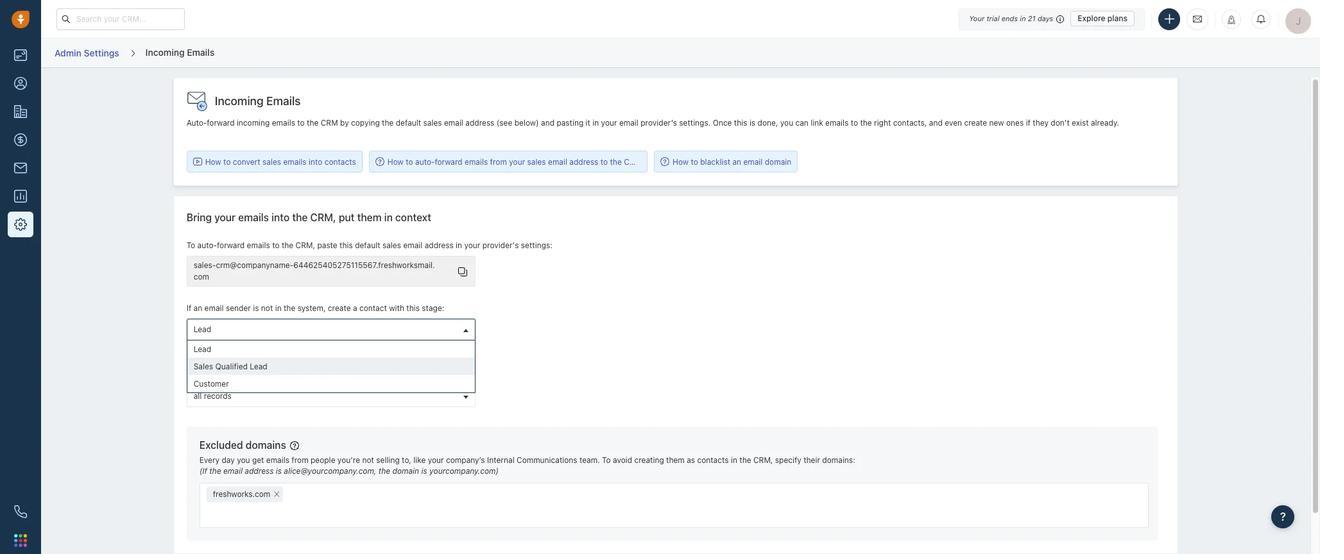 Task type: vqa. For each thing, say whether or not it's contained in the screenshot.
the bottommost forward
yes



Task type: locate. For each thing, give the bounding box(es) containing it.
how to convert sales emails into contacts
[[205, 157, 356, 167]]

0 vertical spatial default
[[396, 118, 421, 128]]

your
[[601, 118, 617, 128], [509, 157, 525, 167], [214, 212, 236, 223], [464, 240, 480, 250], [428, 455, 444, 465]]

address down get
[[245, 466, 274, 476]]

to
[[187, 240, 195, 250], [602, 455, 611, 465]]

to left by
[[297, 118, 305, 128]]

1 horizontal spatial crm
[[624, 157, 641, 167]]

your down below) in the top left of the page
[[509, 157, 525, 167]]

trial
[[987, 14, 999, 22]]

0 horizontal spatial and
[[541, 118, 554, 128]]

0 horizontal spatial this
[[340, 240, 353, 250]]

0 vertical spatial auto-
[[415, 157, 435, 167]]

2 how from the left
[[387, 157, 404, 167]]

the
[[307, 118, 319, 128], [382, 118, 394, 128], [860, 118, 872, 128], [610, 157, 622, 167], [292, 212, 308, 223], [282, 240, 293, 250], [284, 303, 295, 313], [739, 455, 751, 465], [209, 466, 221, 476], [378, 466, 390, 476]]

1 vertical spatial default
[[355, 240, 380, 250]]

and left even
[[929, 118, 943, 128]]

None search field
[[283, 487, 299, 502]]

not
[[261, 303, 273, 313], [362, 455, 374, 465]]

incoming
[[145, 47, 185, 58], [215, 94, 264, 108]]

email left provider's
[[619, 118, 638, 128]]

1 horizontal spatial to
[[602, 455, 611, 465]]

0 horizontal spatial an
[[194, 303, 202, 313]]

days
[[1038, 14, 1053, 22]]

1 vertical spatial domain
[[392, 466, 419, 476]]

incoming down 'search your crm...' text box at the left of the page
[[145, 47, 185, 58]]

contacts inside every day you get emails from people you're not selling to, like your company's internal communications team. to avoid creating them as contacts in the crm, specify their domains: (if the email address is alice@yourcompany.com, the domain is yourcompany.com)
[[697, 455, 729, 465]]

put
[[339, 212, 355, 223]]

this right paste
[[340, 240, 353, 250]]

1 vertical spatial crm
[[624, 157, 641, 167]]

1 vertical spatial them
[[666, 455, 685, 465]]

email down context
[[403, 240, 422, 250]]

the left specify
[[739, 455, 751, 465]]

create
[[964, 118, 987, 128], [328, 303, 351, 313]]

this right with
[[406, 303, 420, 313]]

link
[[811, 118, 823, 128], [309, 370, 322, 380]]

crm, left specify
[[753, 455, 773, 465]]

0 vertical spatial if
[[187, 303, 191, 313]]

crm@companyname-
[[216, 260, 293, 270]]

ones
[[1006, 118, 1024, 128]]

1 vertical spatial auto-
[[197, 240, 217, 250]]

to left avoid
[[602, 455, 611, 465]]

is down "like"
[[421, 466, 427, 476]]

lead option
[[187, 341, 475, 358]]

× button
[[270, 487, 283, 501]]

an
[[732, 157, 741, 167], [194, 303, 202, 313]]

0 vertical spatial an
[[732, 157, 741, 167]]

1 horizontal spatial domain
[[765, 157, 791, 167]]

them right the put on the left of the page
[[357, 212, 382, 223]]

1 horizontal spatial how
[[387, 157, 404, 167]]

is
[[749, 118, 755, 128], [253, 303, 259, 313], [242, 370, 248, 380], [276, 466, 282, 476], [421, 466, 427, 476]]

to left blacklist
[[691, 157, 698, 167]]

lead inside dropdown button
[[194, 325, 211, 334]]

from down "(see"
[[490, 157, 507, 167]]

auto- up sales-
[[197, 240, 217, 250]]

sales
[[423, 118, 442, 128], [262, 157, 281, 167], [527, 157, 546, 167], [382, 240, 401, 250]]

1 horizontal spatial default
[[396, 118, 421, 128]]

list box containing lead
[[187, 341, 475, 393]]

(see
[[496, 118, 512, 128]]

1 vertical spatial incoming emails
[[215, 94, 301, 108]]

link up all records button at the left of the page
[[309, 370, 322, 380]]

0 vertical spatial to
[[187, 240, 195, 250]]

you're
[[337, 455, 360, 465]]

your right it
[[601, 118, 617, 128]]

1 vertical spatial from
[[292, 455, 308, 465]]

0 vertical spatial forward
[[207, 118, 235, 128]]

the down selling
[[378, 466, 390, 476]]

in
[[1020, 14, 1026, 22], [592, 118, 599, 128], [384, 212, 393, 223], [456, 240, 462, 250], [275, 303, 281, 313], [279, 370, 285, 380], [731, 455, 737, 465]]

pasting
[[557, 118, 583, 128]]

from down click to learn how to exclude email domains image
[[292, 455, 308, 465]]

how for how to blacklist an email domain
[[673, 157, 689, 167]]

0 vertical spatial contacts
[[325, 157, 356, 167]]

address inside every day you get emails from people you're not selling to, like your company's internal communications team. to avoid creating them as contacts in the crm, specify their domains: (if the email address is alice@yourcompany.com, the domain is yourcompany.com)
[[245, 466, 274, 476]]

0 horizontal spatial incoming
[[145, 47, 185, 58]]

as
[[687, 455, 695, 465]]

list box
[[187, 341, 475, 393]]

to up sales-
[[187, 240, 195, 250]]

1 vertical spatial if
[[187, 370, 191, 380]]

if for if an email sender is not in the system, create a contact with this stage:
[[187, 303, 191, 313]]

incoming
[[237, 118, 270, 128]]

if email sender is already in crm, link email to
[[187, 370, 353, 380]]

0 horizontal spatial from
[[292, 455, 308, 465]]

from inside every day you get emails from people you're not selling to, like your company's internal communications team. to avoid creating them as contacts in the crm, specify their domains: (if the email address is alice@yourcompany.com, the domain is yourcompany.com)
[[292, 455, 308, 465]]

1 vertical spatial forward
[[435, 157, 462, 167]]

how inside how to auto-forward emails from your sales email address to the crm link
[[387, 157, 404, 167]]

sales-crm@companyname-644625405275115567.freshworksmail. com
[[194, 260, 435, 282]]

not right you're
[[362, 455, 374, 465]]

a
[[353, 303, 357, 313]]

crm down auto-forward incoming emails to the crm by copying the default sales email address (see below) and pasting it in your email provider's settings. once this is done, you can link emails to the right contacts, and even create new ones if they don't exist already.
[[624, 157, 641, 167]]

1 horizontal spatial emails
[[266, 94, 301, 108]]

1 vertical spatial link
[[309, 370, 322, 380]]

1 vertical spatial emails
[[266, 94, 301, 108]]

this right the once
[[734, 118, 747, 128]]

your right bring
[[214, 212, 236, 223]]

0 horizontal spatial auto-
[[197, 240, 217, 250]]

email down the day
[[223, 466, 243, 476]]

0 vertical spatial this
[[734, 118, 747, 128]]

with
[[389, 303, 404, 313]]

1 and from the left
[[541, 118, 554, 128]]

0 vertical spatial emails
[[187, 47, 214, 58]]

0 vertical spatial link
[[811, 118, 823, 128]]

2 horizontal spatial this
[[734, 118, 747, 128]]

create left new
[[964, 118, 987, 128]]

forward
[[207, 118, 235, 128], [435, 157, 462, 167], [217, 240, 245, 250]]

0 horizontal spatial how
[[205, 157, 221, 167]]

settings
[[84, 47, 119, 58]]

from
[[490, 157, 507, 167], [292, 455, 308, 465]]

0 vertical spatial incoming emails
[[145, 47, 214, 58]]

1 if from the top
[[187, 303, 191, 313]]

0 horizontal spatial them
[[357, 212, 382, 223]]

default up 644625405275115567.freshworksmail.
[[355, 240, 380, 250]]

if
[[187, 303, 191, 313], [187, 370, 191, 380]]

crm left by
[[321, 118, 338, 128]]

email inside "link"
[[743, 157, 763, 167]]

1 vertical spatial contacts
[[697, 455, 729, 465]]

selling
[[376, 455, 400, 465]]

0 horizontal spatial not
[[261, 303, 273, 313]]

the down auto-forward incoming emails to the crm by copying the default sales email address (see below) and pasting it in your email provider's settings. once this is done, you can link emails to the right contacts, and even create new ones if they don't exist already.
[[610, 157, 622, 167]]

incoming up 'incoming'
[[215, 94, 264, 108]]

2 vertical spatial this
[[406, 303, 420, 313]]

1 vertical spatial to
[[602, 455, 611, 465]]

domain inside "link"
[[765, 157, 791, 167]]

1 horizontal spatial contacts
[[697, 455, 729, 465]]

0 vertical spatial into
[[309, 157, 322, 167]]

address
[[465, 118, 494, 128], [569, 157, 598, 167], [425, 240, 454, 250], [245, 466, 274, 476]]

3 how from the left
[[673, 157, 689, 167]]

0 vertical spatial crm
[[321, 118, 338, 128]]

admin settings link
[[54, 43, 120, 63]]

to,
[[402, 455, 411, 465]]

link right can
[[811, 118, 823, 128]]

them left as
[[666, 455, 685, 465]]

in left provider's
[[456, 240, 462, 250]]

to
[[297, 118, 305, 128], [851, 118, 858, 128], [223, 157, 231, 167], [406, 157, 413, 167], [600, 157, 608, 167], [691, 157, 698, 167], [272, 240, 280, 250], [345, 370, 353, 380]]

every day you get emails from people you're not selling to, like your company's internal communications team. to avoid creating them as contacts in the crm, specify their domains: (if the email address is alice@yourcompany.com, the domain is yourcompany.com)
[[199, 455, 855, 476]]

the right copying
[[382, 118, 394, 128]]

domains:
[[822, 455, 855, 465]]

1 horizontal spatial you
[[780, 118, 793, 128]]

Search your CRM... text field
[[56, 8, 185, 30]]

you left can
[[780, 118, 793, 128]]

2 horizontal spatial how
[[673, 157, 689, 167]]

1 horizontal spatial this
[[406, 303, 420, 313]]

1 horizontal spatial from
[[490, 157, 507, 167]]

in right as
[[731, 455, 737, 465]]

is left done,
[[749, 118, 755, 128]]

0 horizontal spatial emails
[[187, 47, 214, 58]]

your right "like"
[[428, 455, 444, 465]]

all records
[[194, 392, 232, 401]]

to auto-forward emails to the crm, paste this default sales email address in your provider's settings:
[[187, 240, 552, 250]]

1 vertical spatial not
[[362, 455, 374, 465]]

0 vertical spatial create
[[964, 118, 987, 128]]

how left blacklist
[[673, 157, 689, 167]]

1 vertical spatial you
[[237, 455, 250, 465]]

21
[[1028, 14, 1036, 22]]

2 if from the top
[[187, 370, 191, 380]]

auto- up context
[[415, 157, 435, 167]]

contacts right as
[[697, 455, 729, 465]]

1 horizontal spatial them
[[666, 455, 685, 465]]

domain down to,
[[392, 466, 419, 476]]

customer option
[[187, 375, 475, 393]]

copying
[[351, 118, 380, 128]]

internal
[[487, 455, 514, 465]]

get
[[252, 455, 264, 465]]

bring
[[187, 212, 212, 223]]

don't
[[1051, 118, 1070, 128]]

communications
[[517, 455, 577, 465]]

0 horizontal spatial domain
[[392, 466, 419, 476]]

address down context
[[425, 240, 454, 250]]

0 horizontal spatial create
[[328, 303, 351, 313]]

yourcompany.com)
[[429, 466, 499, 476]]

email down 'pasting'
[[548, 157, 567, 167]]

domain
[[765, 157, 791, 167], [392, 466, 419, 476]]

the left system,
[[284, 303, 295, 313]]

1 horizontal spatial an
[[732, 157, 741, 167]]

how inside "link"
[[673, 157, 689, 167]]

default right copying
[[396, 118, 421, 128]]

already.
[[1091, 118, 1119, 128]]

and right below) in the top left of the page
[[541, 118, 554, 128]]

email right blacklist
[[743, 157, 763, 167]]

into up crm@companyname-
[[272, 212, 290, 223]]

contacts down by
[[325, 157, 356, 167]]

0 vertical spatial you
[[780, 118, 793, 128]]

1 vertical spatial create
[[328, 303, 351, 313]]

an right blacklist
[[732, 157, 741, 167]]

to up all records button at the left of the page
[[345, 370, 353, 380]]

crm
[[321, 118, 338, 128], [624, 157, 641, 167]]

crm, inside every day you get emails from people you're not selling to, like your company's internal communications team. to avoid creating them as contacts in the crm, specify their domains: (if the email address is alice@yourcompany.com, the domain is yourcompany.com)
[[753, 455, 773, 465]]

0 horizontal spatial you
[[237, 455, 250, 465]]

it
[[586, 118, 590, 128]]

not left system,
[[261, 303, 273, 313]]

0 horizontal spatial default
[[355, 240, 380, 250]]

1 vertical spatial lead
[[194, 345, 211, 354]]

company's
[[446, 455, 485, 465]]

contacts,
[[893, 118, 927, 128]]

your inside every day you get emails from people you're not selling to, like your company's internal communications team. to avoid creating them as contacts in the crm, specify their domains: (if the email address is alice@yourcompany.com, the domain is yourcompany.com)
[[428, 455, 444, 465]]

you left get
[[237, 455, 250, 465]]

into up bring your emails into the crm, put them in context
[[309, 157, 322, 167]]

how to convert sales emails into contacts link
[[193, 156, 356, 167]]

if for if email sender is already in crm, link email to
[[187, 370, 191, 380]]

you
[[780, 118, 793, 128], [237, 455, 250, 465]]

1 horizontal spatial auto-
[[415, 157, 435, 167]]

0 vertical spatial domain
[[765, 157, 791, 167]]

in left system,
[[275, 303, 281, 313]]

1 vertical spatial into
[[272, 212, 290, 223]]

an down com
[[194, 303, 202, 313]]

people
[[311, 455, 335, 465]]

how for how to auto-forward emails from your sales email address to the crm
[[387, 157, 404, 167]]

into
[[309, 157, 322, 167], [272, 212, 290, 223]]

how up context
[[387, 157, 404, 167]]

1 how from the left
[[205, 157, 221, 167]]

exist
[[1072, 118, 1089, 128]]

lead for lead dropdown button at the left bottom of the page
[[194, 325, 211, 334]]

emails
[[187, 47, 214, 58], [266, 94, 301, 108]]

1 vertical spatial incoming
[[215, 94, 264, 108]]

1 horizontal spatial and
[[929, 118, 943, 128]]

create left a in the left bottom of the page
[[328, 303, 351, 313]]

1 horizontal spatial not
[[362, 455, 374, 465]]

1 vertical spatial this
[[340, 240, 353, 250]]

domain down done,
[[765, 157, 791, 167]]

sender down crm@companyname-
[[226, 303, 251, 313]]

1 horizontal spatial incoming
[[215, 94, 264, 108]]

phone element
[[8, 499, 33, 525]]

to left convert
[[223, 157, 231, 167]]

0 horizontal spatial crm
[[321, 118, 338, 128]]

excluded domains
[[199, 440, 286, 451]]

crm, left the put on the left of the page
[[310, 212, 336, 223]]

is up × button
[[276, 466, 282, 476]]

0 vertical spatial incoming
[[145, 47, 185, 58]]

email left "(see"
[[444, 118, 463, 128]]

sender up records
[[215, 370, 240, 380]]

0 horizontal spatial into
[[272, 212, 290, 223]]

0 vertical spatial from
[[490, 157, 507, 167]]

default
[[396, 118, 421, 128], [355, 240, 380, 250]]

the down bring your emails into the crm, put them in context
[[282, 240, 293, 250]]

how inside how to convert sales emails into contacts link
[[205, 157, 221, 167]]

0 horizontal spatial to
[[187, 240, 195, 250]]

0 vertical spatial lead
[[194, 325, 211, 334]]

how left convert
[[205, 157, 221, 167]]



Task type: describe. For each thing, give the bounding box(es) containing it.
to inside every day you get emails from people you're not selling to, like your company's internal communications team. to avoid creating them as contacts in the crm, specify their domains: (if the email address is alice@yourcompany.com, the domain is yourcompany.com)
[[602, 455, 611, 465]]

not inside every day you get emails from people you're not selling to, like your company's internal communications team. to avoid creating them as contacts in the crm, specify their domains: (if the email address is alice@yourcompany.com, the domain is yourcompany.com)
[[362, 455, 374, 465]]

them inside every day you get emails from people you're not selling to, like your company's internal communications team. to avoid creating them as contacts in the crm, specify their domains: (if the email address is alice@yourcompany.com, the domain is yourcompany.com)
[[666, 455, 685, 465]]

×
[[273, 487, 280, 501]]

crm, right already
[[287, 370, 307, 380]]

creating
[[634, 455, 664, 465]]

sales
[[194, 362, 213, 372]]

644625405275115567.freshworksmail.
[[293, 260, 435, 270]]

auto-forward incoming emails to the crm by copying the default sales email address (see below) and pasting it in your email provider's settings. once this is done, you can link emails to the right contacts, and even create new ones if they don't exist already.
[[187, 118, 1119, 128]]

all records button
[[187, 386, 475, 408]]

email up all records button at the left of the page
[[324, 370, 343, 380]]

admin settings
[[55, 47, 119, 58]]

email up all
[[194, 370, 213, 380]]

contact
[[359, 303, 387, 313]]

bring your emails into the crm, put them in context
[[187, 212, 431, 223]]

2 vertical spatial forward
[[217, 240, 245, 250]]

to left right
[[851, 118, 858, 128]]

they
[[1033, 118, 1049, 128]]

how for how to convert sales emails into contacts
[[205, 157, 221, 167]]

admin
[[55, 47, 81, 58]]

address left "(see"
[[465, 118, 494, 128]]

domains
[[246, 440, 286, 451]]

stage:
[[422, 303, 444, 313]]

how to blacklist an email domain
[[673, 157, 791, 167]]

sales-
[[194, 260, 216, 270]]

convert
[[233, 157, 260, 167]]

an inside "link"
[[732, 157, 741, 167]]

sales qualified lead
[[194, 362, 267, 372]]

2 and from the left
[[929, 118, 943, 128]]

new
[[989, 118, 1004, 128]]

paste
[[317, 240, 337, 250]]

how to auto-forward emails from your sales email address to the crm link
[[375, 156, 641, 167]]

if an email sender is not in the system, create a contact with this stage:
[[187, 303, 444, 313]]

avoid
[[613, 455, 632, 465]]

the left by
[[307, 118, 319, 128]]

like
[[413, 455, 426, 465]]

0 vertical spatial them
[[357, 212, 382, 223]]

excluded
[[199, 440, 243, 451]]

1 horizontal spatial into
[[309, 157, 322, 167]]

your trial ends in 21 days
[[969, 14, 1053, 22]]

1 horizontal spatial create
[[964, 118, 987, 128]]

is down crm@companyname-
[[253, 303, 259, 313]]

by
[[340, 118, 349, 128]]

right
[[874, 118, 891, 128]]

0 vertical spatial not
[[261, 303, 273, 313]]

explore plans
[[1078, 13, 1127, 23]]

in inside every day you get emails from people you're not selling to, like your company's internal communications team. to avoid creating them as contacts in the crm, specify their domains: (if the email address is alice@yourcompany.com, the domain is yourcompany.com)
[[731, 455, 737, 465]]

to down auto-forward incoming emails to the crm by copying the default sales email address (see below) and pasting it in your email provider's settings. once this is done, you can link emails to the right contacts, and even create new ones if they don't exist already.
[[600, 157, 608, 167]]

2 vertical spatial lead
[[250, 362, 267, 372]]

crm, left paste
[[296, 240, 315, 250]]

records
[[204, 392, 232, 401]]

to up context
[[406, 157, 413, 167]]

0 vertical spatial sender
[[226, 303, 251, 313]]

the right (if
[[209, 466, 221, 476]]

can
[[795, 118, 808, 128]]

email down com
[[204, 303, 224, 313]]

is left already
[[242, 370, 248, 380]]

once
[[713, 118, 732, 128]]

done,
[[758, 118, 778, 128]]

customer
[[194, 379, 229, 389]]

settings.
[[679, 118, 711, 128]]

system,
[[298, 303, 326, 313]]

if
[[1026, 118, 1031, 128]]

qualified
[[215, 362, 248, 372]]

lead button
[[187, 319, 475, 341]]

com
[[194, 272, 209, 282]]

below)
[[514, 118, 539, 128]]

from for people
[[292, 455, 308, 465]]

1 horizontal spatial link
[[811, 118, 823, 128]]

already
[[250, 370, 277, 380]]

lead for list box containing lead
[[194, 345, 211, 354]]

in left context
[[384, 212, 393, 223]]

their
[[804, 455, 820, 465]]

1 vertical spatial an
[[194, 303, 202, 313]]

to inside "link"
[[691, 157, 698, 167]]

sales qualified lead option
[[187, 358, 475, 375]]

specify
[[775, 455, 801, 465]]

blacklist
[[700, 157, 730, 167]]

freshworks.com
[[213, 490, 270, 499]]

domain inside every day you get emails from people you're not selling to, like your company's internal communications team. to avoid creating them as contacts in the crm, specify their domains: (if the email address is alice@yourcompany.com, the domain is yourcompany.com)
[[392, 466, 419, 476]]

every
[[199, 455, 220, 465]]

to up crm@companyname-
[[272, 240, 280, 250]]

email inside every day you get emails from people you're not selling to, like your company's internal communications team. to avoid creating them as contacts in the crm, specify their domains: (if the email address is alice@yourcompany.com, the domain is yourcompany.com)
[[223, 466, 243, 476]]

day
[[222, 455, 235, 465]]

freshworks switcher image
[[14, 534, 27, 547]]

address down it
[[569, 157, 598, 167]]

in right it
[[592, 118, 599, 128]]

provider's
[[482, 240, 519, 250]]

in left 21
[[1020, 14, 1026, 22]]

in right already
[[279, 370, 285, 380]]

your
[[969, 14, 985, 22]]

phone image
[[14, 506, 27, 519]]

you inside every day you get emails from people you're not selling to, like your company's internal communications team. to avoid creating them as contacts in the crm, specify their domains: (if the email address is alice@yourcompany.com, the domain is yourcompany.com)
[[237, 455, 250, 465]]

your left provider's
[[464, 240, 480, 250]]

all
[[194, 392, 202, 401]]

auto-
[[187, 118, 207, 128]]

emails inside every day you get emails from people you're not selling to, like your company's internal communications team. to avoid creating them as contacts in the crm, specify their domains: (if the email address is alice@yourcompany.com, the domain is yourcompany.com)
[[266, 455, 289, 465]]

team.
[[579, 455, 600, 465]]

alice@yourcompany.com,
[[284, 466, 376, 476]]

click to learn how to exclude email domains image
[[290, 441, 299, 450]]

1 vertical spatial sender
[[215, 370, 240, 380]]

how to blacklist an email domain link
[[660, 156, 791, 167]]

explore
[[1078, 13, 1105, 23]]

0 horizontal spatial link
[[309, 370, 322, 380]]

explore plans link
[[1071, 11, 1135, 26]]

email image
[[1193, 13, 1202, 24]]

ends
[[1002, 14, 1018, 22]]

the left the put on the left of the page
[[292, 212, 308, 223]]

the left right
[[860, 118, 872, 128]]

from for your
[[490, 157, 507, 167]]

(if
[[199, 466, 207, 476]]

plans
[[1107, 13, 1127, 23]]

0 horizontal spatial contacts
[[325, 157, 356, 167]]

context
[[395, 212, 431, 223]]

even
[[945, 118, 962, 128]]

how to auto-forward emails from your sales email address to the crm
[[387, 157, 641, 167]]



